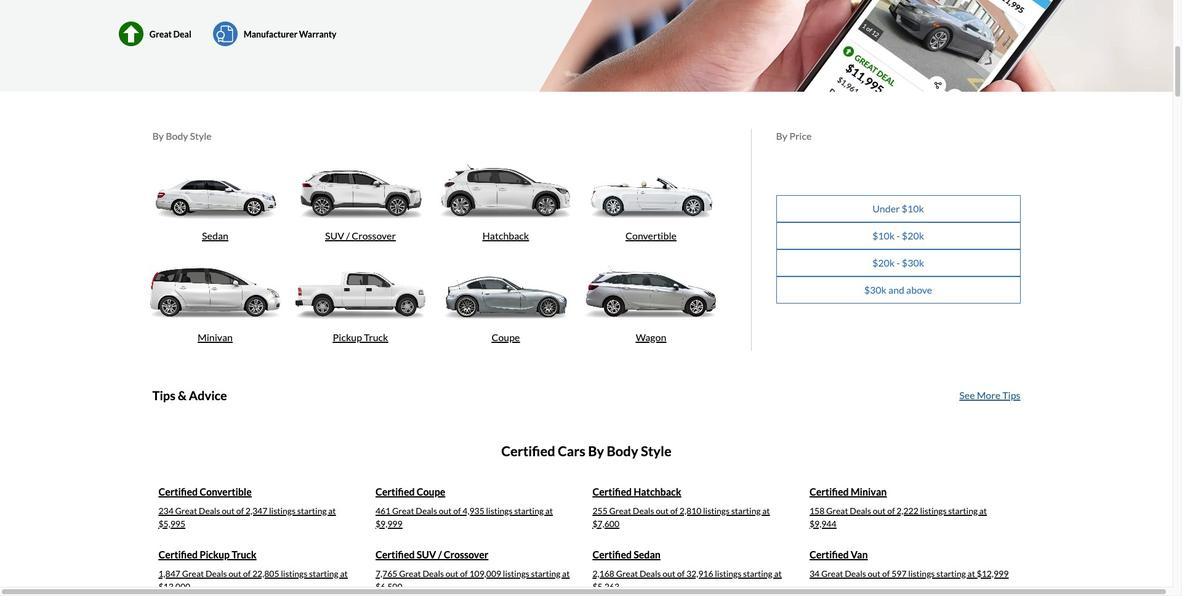 Task type: describe. For each thing, give the bounding box(es) containing it.
convertible link
[[582, 152, 721, 247]]

1 horizontal spatial truck
[[364, 331, 388, 343]]

great for certified sedan
[[616, 568, 638, 579]]

1 vertical spatial pickup
[[200, 549, 230, 560]]

at for certified minivan
[[980, 505, 987, 516]]

0 horizontal spatial $20k
[[873, 257, 895, 269]]

34 great deals out of 597 listings starting at $12,999
[[810, 568, 1009, 579]]

- for $20k
[[897, 257, 900, 269]]

listings for certified convertible
[[269, 505, 296, 516]]

$6,500
[[376, 581, 403, 592]]

starting for certified coupe
[[514, 505, 544, 516]]

certified hatchback
[[593, 486, 681, 497]]

above
[[907, 284, 933, 296]]

$30k inside $30k and above link
[[865, 284, 887, 296]]

at for certified pickup truck
[[340, 568, 348, 579]]

7,765
[[376, 568, 398, 579]]

wagon link
[[582, 253, 721, 348]]

van
[[851, 549, 868, 560]]

certified for certified coupe
[[376, 486, 415, 497]]

great for certified pickup truck
[[182, 568, 204, 579]]

deals for hatchback
[[633, 505, 654, 516]]

1,847 great deals out of 22,805 listings starting at $13,000
[[159, 568, 348, 592]]

1 horizontal spatial crossover
[[444, 549, 489, 560]]

1 horizontal spatial by
[[588, 443, 604, 459]]

starting for certified hatchback
[[731, 505, 761, 516]]

manufacturer warranty
[[244, 29, 337, 39]]

out for pickup
[[229, 568, 241, 579]]

listings for certified suv / crossover
[[503, 568, 530, 579]]

deals for minivan
[[850, 505, 871, 516]]

0 vertical spatial minivan
[[198, 331, 233, 343]]

1 horizontal spatial style
[[641, 443, 672, 459]]

certified for certified hatchback
[[593, 486, 632, 497]]

of for certified minivan
[[888, 505, 895, 516]]

$9,999
[[376, 518, 403, 529]]

$12,999
[[977, 568, 1009, 579]]

starting for certified minivan
[[949, 505, 978, 516]]

&
[[178, 388, 187, 403]]

see more tips
[[960, 389, 1021, 401]]

out for minivan
[[873, 505, 886, 516]]

by for by body style
[[152, 130, 164, 142]]

at for certified suv / crossover
[[562, 568, 570, 579]]

$30k and above
[[865, 284, 933, 296]]

great for certified convertible
[[175, 505, 197, 516]]

certified for certified minivan
[[810, 486, 849, 497]]

wagon
[[636, 331, 667, 343]]

manufacturer
[[244, 29, 298, 39]]

$20k - $30k link
[[776, 250, 1021, 277]]

1,847
[[159, 568, 180, 579]]

2,168 great deals out of 32,916 listings starting at $5,263
[[593, 568, 782, 592]]

deals for pickup
[[206, 568, 227, 579]]

see more tips link
[[960, 388, 1021, 408]]

out for hatchback
[[656, 505, 669, 516]]

sedan link
[[146, 152, 285, 247]]

great for certified van
[[822, 568, 843, 579]]

234
[[159, 505, 174, 516]]

34
[[810, 568, 820, 579]]

1 vertical spatial suv
[[417, 549, 436, 560]]

certified suv / crossover
[[376, 549, 489, 560]]

certified coupe
[[376, 486, 445, 497]]

hatchback link
[[436, 152, 576, 247]]

listings for certified hatchback
[[703, 505, 730, 516]]

manufacturer warranty image
[[211, 22, 239, 46]]

2,347
[[246, 505, 267, 516]]

1 vertical spatial body
[[607, 443, 638, 459]]

certified convertible
[[159, 486, 252, 497]]

597
[[892, 568, 907, 579]]

out for convertible
[[222, 505, 235, 516]]

1 horizontal spatial sedan
[[634, 549, 661, 560]]

1 vertical spatial hatchback
[[634, 486, 681, 497]]

$10k - $20k link
[[776, 223, 1021, 250]]

listings for certified coupe
[[486, 505, 513, 516]]

461 great deals out of 4,935 listings starting at $9,999
[[376, 505, 553, 529]]

starting for certified pickup truck
[[309, 568, 339, 579]]

certified sedan
[[593, 549, 661, 560]]

and
[[889, 284, 905, 296]]

wagon image
[[582, 253, 721, 331]]

4,935
[[463, 505, 485, 516]]

158
[[810, 505, 825, 516]]

at for certified convertible
[[328, 505, 336, 516]]

out for suv
[[446, 568, 459, 579]]

0 horizontal spatial hatchback
[[483, 230, 529, 242]]

coupe link
[[436, 253, 576, 348]]

$13,000
[[159, 581, 190, 592]]

warranty
[[299, 29, 337, 39]]

22,805
[[252, 568, 279, 579]]

price
[[790, 130, 812, 142]]

great for certified suv / crossover
[[399, 568, 421, 579]]

under $10k link
[[776, 196, 1021, 223]]

pickup truck image
[[291, 253, 430, 331]]

of for certified coupe
[[453, 505, 461, 516]]

certified van
[[810, 549, 868, 560]]

great left deal
[[150, 29, 172, 39]]

minivan image
[[146, 253, 285, 331]]

0 horizontal spatial convertible
[[200, 486, 252, 497]]

$5,995
[[159, 518, 185, 529]]

0 vertical spatial pickup
[[333, 331, 362, 343]]

listings for certified sedan
[[715, 568, 742, 579]]

hatchback image
[[436, 152, 576, 230]]

certified for certified cars by body style
[[502, 443, 555, 459]]

suv / crossover link
[[291, 152, 430, 247]]



Task type: vqa. For each thing, say whether or not it's contained in the screenshot.
should
no



Task type: locate. For each thing, give the bounding box(es) containing it.
certified cars by body style
[[502, 443, 672, 459]]

$10k down under
[[873, 230, 895, 242]]

0 vertical spatial crossover
[[352, 230, 396, 242]]

great up $7,600 in the bottom right of the page
[[609, 505, 631, 516]]

hatchback up 255 great deals out of 2,810 listings starting at $7,600 at the bottom
[[634, 486, 681, 497]]

sedan image
[[146, 152, 285, 230]]

out down certified suv / crossover
[[446, 568, 459, 579]]

starting left the 34
[[743, 568, 773, 579]]

certified up 7,765
[[376, 549, 415, 560]]

at inside 2,168 great deals out of 32,916 listings starting at $5,263
[[774, 568, 782, 579]]

1 vertical spatial /
[[438, 549, 442, 560]]

great right the 34
[[822, 568, 843, 579]]

1 horizontal spatial suv
[[417, 549, 436, 560]]

0 horizontal spatial crossover
[[352, 230, 396, 242]]

under $10k
[[873, 203, 924, 215]]

1 horizontal spatial tips
[[1003, 389, 1021, 401]]

certified up '1,847'
[[159, 549, 198, 560]]

listings inside 1,847 great deals out of 22,805 listings starting at $13,000
[[281, 568, 307, 579]]

0 vertical spatial /
[[346, 230, 350, 242]]

certified for certified suv / crossover
[[376, 549, 415, 560]]

starting inside 2,168 great deals out of 32,916 listings starting at $5,263
[[743, 568, 773, 579]]

starting inside 7,765 great deals out of 109,009 listings starting at $6,500
[[531, 568, 561, 579]]

255 great deals out of 2,810 listings starting at $7,600
[[593, 505, 770, 529]]

of inside 461 great deals out of 4,935 listings starting at $9,999
[[453, 505, 461, 516]]

2,222
[[897, 505, 919, 516]]

2,168
[[593, 568, 615, 579]]

-
[[897, 230, 900, 242], [897, 257, 900, 269]]

crossover up 7,765 great deals out of 109,009 listings starting at $6,500
[[444, 549, 489, 560]]

great up $13,000
[[182, 568, 204, 579]]

listings right 2,222
[[920, 505, 947, 516]]

sedan
[[202, 230, 228, 242], [634, 549, 661, 560]]

suv / crossover
[[325, 230, 396, 242]]

listings inside 234 great deals out of 2,347 listings starting at $5,995
[[269, 505, 296, 516]]

1 vertical spatial style
[[641, 443, 672, 459]]

- for $10k
[[897, 230, 900, 242]]

great for certified minivan
[[827, 505, 848, 516]]

$10k - $20k
[[873, 230, 924, 242]]

of inside 158 great deals out of 2,222 listings starting at $9,944
[[888, 505, 895, 516]]

1 - from the top
[[897, 230, 900, 242]]

at for certified van
[[968, 568, 975, 579]]

style
[[190, 130, 212, 142], [641, 443, 672, 459]]

starting right 4,935
[[514, 505, 544, 516]]

tips
[[152, 388, 175, 403], [1003, 389, 1021, 401]]

0 vertical spatial $20k
[[902, 230, 924, 242]]

deals
[[199, 505, 220, 516], [416, 505, 437, 516], [633, 505, 654, 516], [850, 505, 871, 516], [206, 568, 227, 579], [423, 568, 444, 579], [640, 568, 661, 579], [845, 568, 866, 579]]

deals down certified pickup truck
[[206, 568, 227, 579]]

deals inside 7,765 great deals out of 109,009 listings starting at $6,500
[[423, 568, 444, 579]]

certified minivan
[[810, 486, 887, 497]]

0 horizontal spatial $10k
[[873, 230, 895, 242]]

0 horizontal spatial pickup
[[200, 549, 230, 560]]

pickup truck link
[[291, 253, 430, 348]]

listings right the 32,916
[[715, 568, 742, 579]]

coupe image
[[436, 253, 576, 331]]

hatchback up coupe "image"
[[483, 230, 529, 242]]

$5,263
[[593, 581, 620, 592]]

deals inside 2,168 great deals out of 32,916 listings starting at $5,263
[[640, 568, 661, 579]]

1 horizontal spatial convertible
[[626, 230, 677, 242]]

1 vertical spatial convertible
[[200, 486, 252, 497]]

crossover inside suv / crossover link
[[352, 230, 396, 242]]

certified for certified convertible
[[159, 486, 198, 497]]

deals down van
[[845, 568, 866, 579]]

109,009
[[470, 568, 501, 579]]

234 great deals out of 2,347 listings starting at $5,995
[[159, 505, 336, 529]]

starting for certified sedan
[[743, 568, 773, 579]]

2 - from the top
[[897, 257, 900, 269]]

at inside 7,765 great deals out of 109,009 listings starting at $6,500
[[562, 568, 570, 579]]

at inside 255 great deals out of 2,810 listings starting at $7,600
[[763, 505, 770, 516]]

style up certified hatchback
[[641, 443, 672, 459]]

out for sedan
[[663, 568, 676, 579]]

0 vertical spatial suv
[[325, 230, 344, 242]]

tips inside the see more tips link
[[1003, 389, 1021, 401]]

/
[[346, 230, 350, 242], [438, 549, 442, 560]]

461
[[376, 505, 391, 516]]

0 horizontal spatial by
[[152, 130, 164, 142]]

1 vertical spatial $10k
[[873, 230, 895, 242]]

certified up 255
[[593, 486, 632, 497]]

starting inside 461 great deals out of 4,935 listings starting at $9,999
[[514, 505, 544, 516]]

0 vertical spatial hatchback
[[483, 230, 529, 242]]

2 horizontal spatial by
[[776, 130, 788, 142]]

0 horizontal spatial minivan
[[198, 331, 233, 343]]

starting left $12,999
[[937, 568, 966, 579]]

1 horizontal spatial $20k
[[902, 230, 924, 242]]

out left 2,222
[[873, 505, 886, 516]]

starting right 2,347
[[297, 505, 327, 516]]

out
[[222, 505, 235, 516], [439, 505, 452, 516], [656, 505, 669, 516], [873, 505, 886, 516], [229, 568, 241, 579], [446, 568, 459, 579], [663, 568, 676, 579], [868, 568, 881, 579]]

1 horizontal spatial minivan
[[851, 486, 887, 497]]

at inside 461 great deals out of 4,935 listings starting at $9,999
[[546, 505, 553, 516]]

at for certified hatchback
[[763, 505, 770, 516]]

sedan up 2,168 great deals out of 32,916 listings starting at $5,263
[[634, 549, 661, 560]]

style up sedan image
[[190, 130, 212, 142]]

1 vertical spatial truck
[[232, 549, 257, 560]]

$20k
[[902, 230, 924, 242], [873, 257, 895, 269]]

starting inside 234 great deals out of 2,347 listings starting at $5,995
[[297, 505, 327, 516]]

convertible image
[[582, 152, 721, 230]]

of inside 7,765 great deals out of 109,009 listings starting at $6,500
[[460, 568, 468, 579]]

great down certified sedan
[[616, 568, 638, 579]]

out left 2,810
[[656, 505, 669, 516]]

of left the 32,916
[[677, 568, 685, 579]]

of left 22,805
[[243, 568, 251, 579]]

see
[[960, 389, 975, 401]]

starting for certified van
[[937, 568, 966, 579]]

suv
[[325, 230, 344, 242], [417, 549, 436, 560]]

0 horizontal spatial truck
[[232, 549, 257, 560]]

listings for certified van
[[909, 568, 935, 579]]

starting right 2,810
[[731, 505, 761, 516]]

1 vertical spatial -
[[897, 257, 900, 269]]

certified for certified pickup truck
[[159, 549, 198, 560]]

0 horizontal spatial style
[[190, 130, 212, 142]]

convertible up 234 great deals out of 2,347 listings starting at $5,995
[[200, 486, 252, 497]]

more
[[977, 389, 1001, 401]]

starting
[[297, 505, 327, 516], [514, 505, 544, 516], [731, 505, 761, 516], [949, 505, 978, 516], [309, 568, 339, 579], [531, 568, 561, 579], [743, 568, 773, 579], [937, 568, 966, 579]]

1 vertical spatial sedan
[[634, 549, 661, 560]]

$20k - $30k
[[873, 257, 924, 269]]

listings for certified minivan
[[920, 505, 947, 516]]

great inside 7,765 great deals out of 109,009 listings starting at $6,500
[[399, 568, 421, 579]]

certified up 234
[[159, 486, 198, 497]]

certified for certified sedan
[[593, 549, 632, 560]]

minivan up advice
[[198, 331, 233, 343]]

out inside 255 great deals out of 2,810 listings starting at $7,600
[[656, 505, 669, 516]]

tips right more
[[1003, 389, 1021, 401]]

of for certified van
[[883, 568, 890, 579]]

out down van
[[868, 568, 881, 579]]

great inside 2,168 great deals out of 32,916 listings starting at $5,263
[[616, 568, 638, 579]]

starting inside 255 great deals out of 2,810 listings starting at $7,600
[[731, 505, 761, 516]]

by price
[[776, 130, 812, 142]]

listings right 2,810
[[703, 505, 730, 516]]

0 horizontal spatial /
[[346, 230, 350, 242]]

out left 4,935
[[439, 505, 452, 516]]

0 vertical spatial body
[[166, 130, 188, 142]]

of left 2,810
[[670, 505, 678, 516]]

tips left &
[[152, 388, 175, 403]]

0 horizontal spatial $30k
[[865, 284, 887, 296]]

hatchback
[[483, 230, 529, 242], [634, 486, 681, 497]]

great up $9,944 in the bottom of the page
[[827, 505, 848, 516]]

deals down certified suv / crossover
[[423, 568, 444, 579]]

0 horizontal spatial suv
[[325, 230, 344, 242]]

pickup truck
[[333, 331, 388, 343]]

$10k
[[902, 203, 924, 215], [873, 230, 895, 242]]

listings right 4,935
[[486, 505, 513, 516]]

under
[[873, 203, 900, 215]]

certified up '158'
[[810, 486, 849, 497]]

0 horizontal spatial coupe
[[417, 486, 445, 497]]

by for by price
[[776, 130, 788, 142]]

0 vertical spatial $30k
[[902, 257, 924, 269]]

listings inside 7,765 great deals out of 109,009 listings starting at $6,500
[[503, 568, 530, 579]]

tips & advice
[[152, 388, 227, 403]]

deals for van
[[845, 568, 866, 579]]

of for certified hatchback
[[670, 505, 678, 516]]

out left 22,805
[[229, 568, 241, 579]]

great inside 255 great deals out of 2,810 listings starting at $7,600
[[609, 505, 631, 516]]

out inside 461 great deals out of 4,935 listings starting at $9,999
[[439, 505, 452, 516]]

certified up 461
[[376, 486, 415, 497]]

deals for coupe
[[416, 505, 437, 516]]

of left 4,935
[[453, 505, 461, 516]]

1 horizontal spatial body
[[607, 443, 638, 459]]

1 vertical spatial minivan
[[851, 486, 887, 497]]

$10k right under
[[902, 203, 924, 215]]

minivan link
[[146, 253, 285, 348]]

certified
[[502, 443, 555, 459], [159, 486, 198, 497], [376, 486, 415, 497], [593, 486, 632, 497], [810, 486, 849, 497], [159, 549, 198, 560], [376, 549, 415, 560], [593, 549, 632, 560], [810, 549, 849, 560]]

listings right 597
[[909, 568, 935, 579]]

great deal image
[[117, 22, 145, 46]]

$30k inside "$20k - $30k" link
[[902, 257, 924, 269]]

- down under $10k link
[[897, 230, 900, 242]]

deals down certified convertible on the bottom left of the page
[[199, 505, 220, 516]]

0 vertical spatial coupe
[[492, 331, 520, 343]]

starting for certified convertible
[[297, 505, 327, 516]]

out for coupe
[[439, 505, 452, 516]]

of inside 2,168 great deals out of 32,916 listings starting at $5,263
[[677, 568, 685, 579]]

0 vertical spatial style
[[190, 130, 212, 142]]

at for certified coupe
[[546, 505, 553, 516]]

crossover
[[352, 230, 396, 242], [444, 549, 489, 560]]

2,810
[[680, 505, 702, 516]]

1 vertical spatial $30k
[[865, 284, 887, 296]]

listings right 109,009
[[503, 568, 530, 579]]

listings inside 2,168 great deals out of 32,916 listings starting at $5,263
[[715, 568, 742, 579]]

0 horizontal spatial body
[[166, 130, 188, 142]]

of
[[236, 505, 244, 516], [453, 505, 461, 516], [670, 505, 678, 516], [888, 505, 895, 516], [243, 568, 251, 579], [460, 568, 468, 579], [677, 568, 685, 579], [883, 568, 890, 579]]

great up $5,995
[[175, 505, 197, 516]]

out for van
[[868, 568, 881, 579]]

of for certified suv / crossover
[[460, 568, 468, 579]]

great inside 158 great deals out of 2,222 listings starting at $9,944
[[827, 505, 848, 516]]

out inside 7,765 great deals out of 109,009 listings starting at $6,500
[[446, 568, 459, 579]]

convertible up wagon image
[[626, 230, 677, 242]]

coupe
[[492, 331, 520, 343], [417, 486, 445, 497]]

at inside 234 great deals out of 2,347 listings starting at $5,995
[[328, 505, 336, 516]]

$9,944
[[810, 518, 837, 529]]

deals inside 1,847 great deals out of 22,805 listings starting at $13,000
[[206, 568, 227, 579]]

158 great deals out of 2,222 listings starting at $9,944
[[810, 505, 987, 529]]

out left 2,347
[[222, 505, 235, 516]]

deals inside 234 great deals out of 2,347 listings starting at $5,995
[[199, 505, 220, 516]]

deals down certified hatchback
[[633, 505, 654, 516]]

minivan
[[198, 331, 233, 343], [851, 486, 887, 497]]

at inside 1,847 great deals out of 22,805 listings starting at $13,000
[[340, 568, 348, 579]]

certified for certified van
[[810, 549, 849, 560]]

of left 2,347
[[236, 505, 244, 516]]

1 horizontal spatial $30k
[[902, 257, 924, 269]]

truck
[[364, 331, 388, 343], [232, 549, 257, 560]]

crossover up pickup truck image
[[352, 230, 396, 242]]

listings
[[269, 505, 296, 516], [486, 505, 513, 516], [703, 505, 730, 516], [920, 505, 947, 516], [281, 568, 307, 579], [503, 568, 530, 579], [715, 568, 742, 579], [909, 568, 935, 579]]

deals inside 255 great deals out of 2,810 listings starting at $7,600
[[633, 505, 654, 516]]

of for certified pickup truck
[[243, 568, 251, 579]]

great inside 461 great deals out of 4,935 listings starting at $9,999
[[392, 505, 414, 516]]

listings inside 255 great deals out of 2,810 listings starting at $7,600
[[703, 505, 730, 516]]

/ up pickup truck image
[[346, 230, 350, 242]]

starting inside 158 great deals out of 2,222 listings starting at $9,944
[[949, 505, 978, 516]]

0 vertical spatial sedan
[[202, 230, 228, 242]]

starting for certified suv / crossover
[[531, 568, 561, 579]]

of left 597
[[883, 568, 890, 579]]

0 vertical spatial truck
[[364, 331, 388, 343]]

great right 7,765
[[399, 568, 421, 579]]

great up $9,999
[[392, 505, 414, 516]]

great deal
[[150, 29, 191, 39]]

great for certified coupe
[[392, 505, 414, 516]]

0 horizontal spatial tips
[[152, 388, 175, 403]]

great inside 1,847 great deals out of 22,805 listings starting at $13,000
[[182, 568, 204, 579]]

at for certified sedan
[[774, 568, 782, 579]]

1 horizontal spatial hatchback
[[634, 486, 681, 497]]

deals for convertible
[[199, 505, 220, 516]]

deals down "certified coupe"
[[416, 505, 437, 516]]

of inside 255 great deals out of 2,810 listings starting at $7,600
[[670, 505, 678, 516]]

cars
[[558, 443, 586, 459]]

$30k
[[902, 257, 924, 269], [865, 284, 887, 296]]

1 horizontal spatial pickup
[[333, 331, 362, 343]]

$20k up and at the right top
[[873, 257, 895, 269]]

1 vertical spatial coupe
[[417, 486, 445, 497]]

suv / crossover image
[[291, 152, 430, 230]]

listings inside 461 great deals out of 4,935 listings starting at $9,999
[[486, 505, 513, 516]]

certified up 2,168
[[593, 549, 632, 560]]

$30k and above link
[[776, 277, 1021, 304]]

1 horizontal spatial $10k
[[902, 203, 924, 215]]

listings right 2,347
[[269, 505, 296, 516]]

certified up the 34
[[810, 549, 849, 560]]

out inside 158 great deals out of 2,222 listings starting at $9,944
[[873, 505, 886, 516]]

at
[[328, 505, 336, 516], [546, 505, 553, 516], [763, 505, 770, 516], [980, 505, 987, 516], [340, 568, 348, 579], [562, 568, 570, 579], [774, 568, 782, 579], [968, 568, 975, 579]]

$30k left and at the right top
[[865, 284, 887, 296]]

deal
[[173, 29, 191, 39]]

of left 2,222
[[888, 505, 895, 516]]

0 vertical spatial -
[[897, 230, 900, 242]]

deals for sedan
[[640, 568, 661, 579]]

certified pickup truck
[[159, 549, 257, 560]]

deals inside 461 great deals out of 4,935 listings starting at $9,999
[[416, 505, 437, 516]]

deals down certified minivan
[[850, 505, 871, 516]]

255
[[593, 505, 608, 516]]

deals down certified sedan
[[640, 568, 661, 579]]

1 horizontal spatial /
[[438, 549, 442, 560]]

0 vertical spatial convertible
[[626, 230, 677, 242]]

minivan up 158 great deals out of 2,222 listings starting at $9,944
[[851, 486, 887, 497]]

$30k up above
[[902, 257, 924, 269]]

$20k down under $10k link
[[902, 230, 924, 242]]

convertible
[[626, 230, 677, 242], [200, 486, 252, 497]]

/ up 7,765 great deals out of 109,009 listings starting at $6,500
[[438, 549, 442, 560]]

by
[[152, 130, 164, 142], [776, 130, 788, 142], [588, 443, 604, 459]]

pickup
[[333, 331, 362, 343], [200, 549, 230, 560]]

certified left cars
[[502, 443, 555, 459]]

of inside 1,847 great deals out of 22,805 listings starting at $13,000
[[243, 568, 251, 579]]

0 horizontal spatial sedan
[[202, 230, 228, 242]]

$7,600
[[593, 518, 620, 529]]

starting right 2,222
[[949, 505, 978, 516]]

- down "$10k - $20k" link
[[897, 257, 900, 269]]

listings for certified pickup truck
[[281, 568, 307, 579]]

starting left 2,168
[[531, 568, 561, 579]]

1 vertical spatial $20k
[[873, 257, 895, 269]]

of for certified convertible
[[236, 505, 244, 516]]

of inside 234 great deals out of 2,347 listings starting at $5,995
[[236, 505, 244, 516]]

deals inside 158 great deals out of 2,222 listings starting at $9,944
[[850, 505, 871, 516]]

7,765 great deals out of 109,009 listings starting at $6,500
[[376, 568, 570, 592]]

great for certified hatchback
[[609, 505, 631, 516]]

listings right 22,805
[[281, 568, 307, 579]]

out inside 2,168 great deals out of 32,916 listings starting at $5,263
[[663, 568, 676, 579]]

deals for suv
[[423, 568, 444, 579]]

1 vertical spatial crossover
[[444, 549, 489, 560]]

0 vertical spatial $10k
[[902, 203, 924, 215]]

at inside 158 great deals out of 2,222 listings starting at $9,944
[[980, 505, 987, 516]]

out inside 234 great deals out of 2,347 listings starting at $5,995
[[222, 505, 235, 516]]

sedan up minivan image
[[202, 230, 228, 242]]

1 horizontal spatial coupe
[[492, 331, 520, 343]]

starting right 22,805
[[309, 568, 339, 579]]

32,916
[[687, 568, 713, 579]]

out inside 1,847 great deals out of 22,805 listings starting at $13,000
[[229, 568, 241, 579]]

of for certified sedan
[[677, 568, 685, 579]]

/ inside suv / crossover link
[[346, 230, 350, 242]]

by body style
[[152, 130, 212, 142]]

of left 109,009
[[460, 568, 468, 579]]

advice
[[189, 388, 227, 403]]

starting inside 1,847 great deals out of 22,805 listings starting at $13,000
[[309, 568, 339, 579]]

body
[[166, 130, 188, 142], [607, 443, 638, 459]]

out left the 32,916
[[663, 568, 676, 579]]

listings inside 158 great deals out of 2,222 listings starting at $9,944
[[920, 505, 947, 516]]

great inside 234 great deals out of 2,347 listings starting at $5,995
[[175, 505, 197, 516]]



